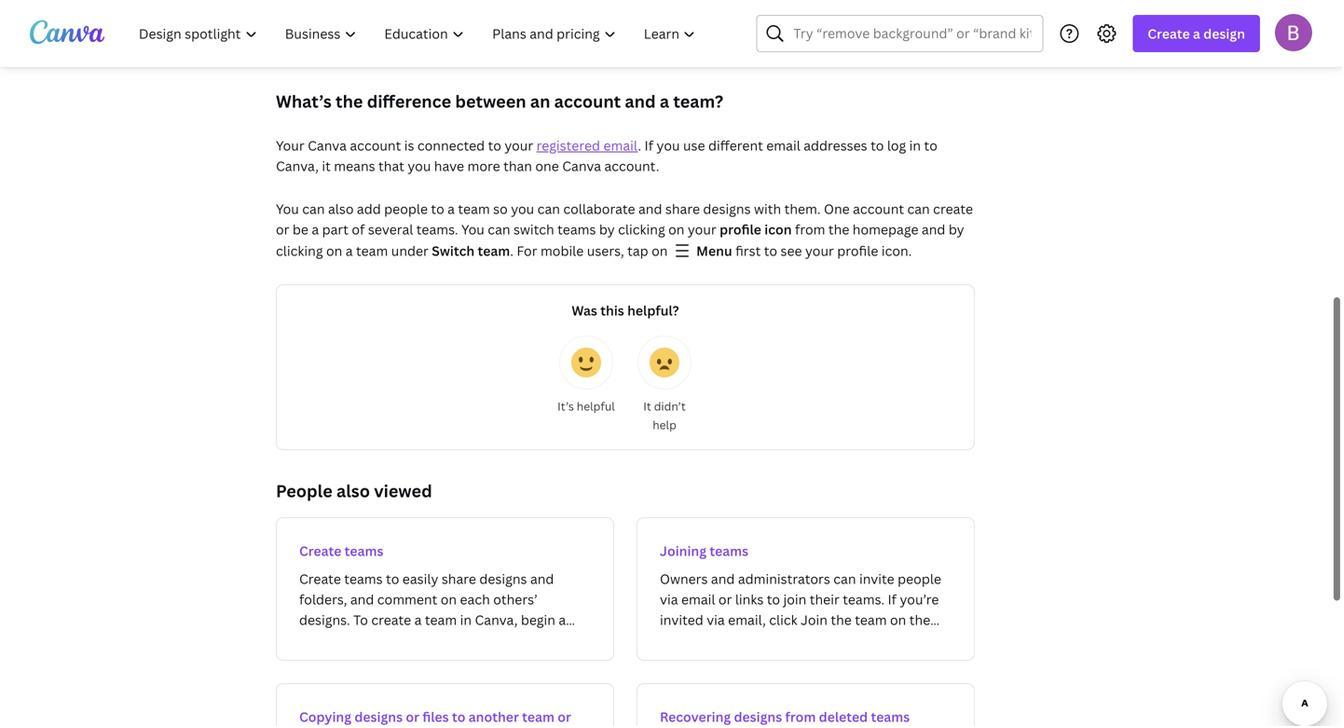 Task type: locate. For each thing, give the bounding box(es) containing it.
2 vertical spatial account
[[853, 200, 905, 218]]

clicking inside "from the homepage and by clicking on a team under"
[[276, 242, 323, 260]]

your up than
[[505, 137, 534, 154]]

create
[[1148, 25, 1191, 42], [299, 542, 342, 560]]

2 horizontal spatial your
[[806, 242, 834, 260]]

bob builder image
[[1276, 14, 1313, 51]]

what's
[[276, 90, 332, 113]]

on down share
[[669, 221, 685, 238]]

you up the switch
[[462, 221, 485, 238]]

can
[[302, 200, 325, 218], [538, 200, 560, 218], [908, 200, 930, 218], [488, 221, 511, 238]]

joining teams link
[[637, 518, 975, 661]]

if
[[645, 137, 654, 154]]

create a design
[[1148, 25, 1246, 42]]

. left if
[[638, 137, 642, 154]]

and up if
[[625, 90, 656, 113]]

people also viewed
[[276, 480, 432, 503]]

2 horizontal spatial you
[[657, 137, 680, 154]]

by inside "from the homepage and by clicking on a team under"
[[949, 221, 965, 238]]

by inside you can also add people to a team so you can collaborate and share designs with them. one account can create or be a part of several teams. you can switch teams by clicking on your
[[600, 221, 615, 238]]

you down is
[[408, 157, 431, 175]]

2 horizontal spatial or
[[558, 708, 572, 726]]

is
[[404, 137, 414, 154]]

your right see on the top
[[806, 242, 834, 260]]

designs up the profile icon
[[704, 200, 751, 218]]

also right people
[[337, 480, 370, 503]]

1 vertical spatial you
[[462, 221, 485, 238]]

0 vertical spatial canva
[[308, 137, 347, 154]]

canva down registered email link at top left
[[563, 157, 602, 175]]

you up be
[[276, 200, 299, 218]]

can left create
[[908, 200, 930, 218]]

0 horizontal spatial you
[[408, 157, 431, 175]]

0 horizontal spatial the
[[336, 90, 363, 113]]

you right so
[[511, 200, 535, 218]]

on right tap
[[652, 242, 668, 260]]

. if you use different email addresses to log in to canva, it means that you have more than one canva account.
[[276, 137, 938, 175]]

email up account. at the left top
[[604, 137, 638, 154]]

1 vertical spatial your
[[688, 221, 717, 238]]

to up teams.
[[431, 200, 445, 218]]

a
[[1194, 25, 1201, 42], [660, 90, 670, 113], [448, 200, 455, 218], [312, 221, 319, 238], [346, 242, 353, 260]]

a inside dropdown button
[[1194, 25, 1201, 42]]

0 vertical spatial create
[[1148, 25, 1191, 42]]

. left for
[[510, 242, 514, 260]]

designs
[[704, 200, 751, 218], [355, 708, 403, 726], [734, 708, 783, 726]]

account up "homepage" on the top of the page
[[853, 200, 905, 218]]

0 horizontal spatial clicking
[[276, 242, 323, 260]]

create left design
[[1148, 25, 1191, 42]]

0 horizontal spatial you
[[276, 200, 299, 218]]

teams right joining
[[710, 542, 749, 560]]

to
[[488, 137, 502, 154], [871, 137, 884, 154], [925, 137, 938, 154], [431, 200, 445, 218], [764, 242, 778, 260], [452, 708, 466, 726]]

the right the what's
[[336, 90, 363, 113]]

team?
[[674, 90, 724, 113]]

and
[[625, 90, 656, 113], [639, 200, 663, 218], [922, 221, 946, 238]]

you
[[657, 137, 680, 154], [408, 157, 431, 175], [511, 200, 535, 218]]

by up users,
[[600, 221, 615, 238]]

create down people
[[299, 542, 342, 560]]

. inside . if you use different email addresses to log in to canva, it means that you have more than one canva account.
[[638, 137, 642, 154]]

on down 'part'
[[326, 242, 343, 260]]

profile up first
[[720, 221, 762, 238]]

1 horizontal spatial your
[[688, 221, 717, 238]]

top level navigation element
[[127, 15, 712, 52]]

0 vertical spatial .
[[638, 137, 642, 154]]

another
[[469, 708, 519, 726]]

of
[[352, 221, 365, 238]]

teams
[[558, 221, 596, 238], [345, 542, 384, 560], [710, 542, 749, 560], [871, 708, 910, 726]]

email
[[604, 137, 638, 154], [767, 137, 801, 154]]

0 vertical spatial you
[[276, 200, 299, 218]]

means
[[334, 157, 375, 175]]

a down of at the left top
[[346, 242, 353, 260]]

from
[[795, 221, 826, 238], [786, 708, 816, 726]]

1 vertical spatial canva
[[563, 157, 602, 175]]

1 email from the left
[[604, 137, 638, 154]]

.
[[638, 137, 642, 154], [510, 242, 514, 260]]

switch team . for mobile users, tap on
[[432, 242, 671, 260]]

2 by from the left
[[949, 221, 965, 238]]

0 horizontal spatial account
[[350, 137, 401, 154]]

add
[[357, 200, 381, 218]]

copying designs or files to another team or link
[[276, 684, 615, 726]]

1 vertical spatial .
[[510, 242, 514, 260]]

team down of at the left top
[[356, 242, 388, 260]]

also inside you can also add people to a team so you can collaborate and share designs with them. one account can create or be a part of several teams. you can switch teams by clicking on your
[[328, 200, 354, 218]]

team right "another"
[[522, 708, 555, 726]]

a right be
[[312, 221, 319, 238]]

different
[[709, 137, 764, 154]]

teams down people also viewed
[[345, 542, 384, 560]]

that
[[379, 157, 405, 175]]

0 horizontal spatial create
[[299, 542, 342, 560]]

1 horizontal spatial you
[[511, 200, 535, 218]]

to up more
[[488, 137, 502, 154]]

1 vertical spatial clicking
[[276, 242, 323, 260]]

designs right recovering on the bottom of page
[[734, 708, 783, 726]]

1 vertical spatial also
[[337, 480, 370, 503]]

was
[[572, 302, 598, 319]]

designs inside copying designs or files to another team or
[[355, 708, 403, 726]]

0 vertical spatial you
[[657, 137, 680, 154]]

also up 'part'
[[328, 200, 354, 218]]

0 horizontal spatial or
[[276, 221, 290, 238]]

1 horizontal spatial email
[[767, 137, 801, 154]]

than
[[504, 157, 532, 175]]

0 vertical spatial also
[[328, 200, 354, 218]]

difference
[[367, 90, 451, 113]]

1 horizontal spatial on
[[652, 242, 668, 260]]

1 horizontal spatial by
[[949, 221, 965, 238]]

profile down "homepage" on the top of the page
[[838, 242, 879, 260]]

clicking inside you can also add people to a team so you can collaborate and share designs with them. one account can create or be a part of several teams. you can switch teams by clicking on your
[[618, 221, 666, 238]]

profile
[[720, 221, 762, 238], [838, 242, 879, 260]]

email right different at the right top of page
[[767, 137, 801, 154]]

2 email from the left
[[767, 137, 801, 154]]

account
[[555, 90, 621, 113], [350, 137, 401, 154], [853, 200, 905, 218]]

account up that
[[350, 137, 401, 154]]

0 vertical spatial account
[[555, 90, 621, 113]]

2 vertical spatial your
[[806, 242, 834, 260]]

0 vertical spatial from
[[795, 221, 826, 238]]

can up switch
[[538, 200, 560, 218]]

2 vertical spatial you
[[511, 200, 535, 218]]

team left for
[[478, 242, 510, 260]]

1 vertical spatial you
[[408, 157, 431, 175]]

from left "deleted"
[[786, 708, 816, 726]]

from the homepage and by clicking on a team under
[[276, 221, 965, 260]]

1 horizontal spatial .
[[638, 137, 642, 154]]

deleted
[[819, 708, 868, 726]]

team
[[458, 200, 490, 218], [356, 242, 388, 260], [478, 242, 510, 260], [522, 708, 555, 726]]

1 horizontal spatial you
[[462, 221, 485, 238]]

registered
[[537, 137, 601, 154]]

to right the files
[[452, 708, 466, 726]]

canva inside . if you use different email addresses to log in to canva, it means that you have more than one canva account.
[[563, 157, 602, 175]]

was this helpful?
[[572, 302, 680, 319]]

0 vertical spatial your
[[505, 137, 534, 154]]

this
[[601, 302, 625, 319]]

account up registered email link at top left
[[555, 90, 621, 113]]

the
[[336, 90, 363, 113], [829, 221, 850, 238]]

2 horizontal spatial account
[[853, 200, 905, 218]]

0 horizontal spatial your
[[505, 137, 534, 154]]

on
[[669, 221, 685, 238], [326, 242, 343, 260], [652, 242, 668, 260]]

0 horizontal spatial by
[[600, 221, 615, 238]]

clicking up tap
[[618, 221, 666, 238]]

1 horizontal spatial canva
[[563, 157, 602, 175]]

clicking down be
[[276, 242, 323, 260]]

😔 image
[[650, 348, 680, 378]]

or
[[276, 221, 290, 238], [406, 708, 420, 726], [558, 708, 572, 726]]

by down create
[[949, 221, 965, 238]]

you
[[276, 200, 299, 218], [462, 221, 485, 238]]

the down one
[[829, 221, 850, 238]]

🙂 image
[[572, 348, 601, 378]]

0 vertical spatial the
[[336, 90, 363, 113]]

team left so
[[458, 200, 490, 218]]

icon
[[765, 221, 792, 238]]

1 horizontal spatial the
[[829, 221, 850, 238]]

canva up it
[[308, 137, 347, 154]]

recovering
[[660, 708, 731, 726]]

so
[[493, 200, 508, 218]]

teams up mobile
[[558, 221, 596, 238]]

create for create a design
[[1148, 25, 1191, 42]]

first
[[736, 242, 761, 260]]

teams.
[[417, 221, 458, 238]]

1 horizontal spatial clicking
[[618, 221, 666, 238]]

people
[[384, 200, 428, 218]]

0 vertical spatial clicking
[[618, 221, 666, 238]]

one
[[824, 200, 850, 218]]

a left design
[[1194, 25, 1201, 42]]

the inside "from the homepage and by clicking on a team under"
[[829, 221, 850, 238]]

create a design button
[[1133, 15, 1261, 52]]

1 horizontal spatial profile
[[838, 242, 879, 260]]

more
[[468, 157, 500, 175]]

users,
[[587, 242, 624, 260]]

0 horizontal spatial profile
[[720, 221, 762, 238]]

0 horizontal spatial email
[[604, 137, 638, 154]]

create teams link
[[276, 518, 615, 661]]

2 horizontal spatial on
[[669, 221, 685, 238]]

or left be
[[276, 221, 290, 238]]

2 vertical spatial and
[[922, 221, 946, 238]]

1 vertical spatial the
[[829, 221, 850, 238]]

copying
[[299, 708, 352, 726]]

and left share
[[639, 200, 663, 218]]

clicking
[[618, 221, 666, 238], [276, 242, 323, 260]]

1 vertical spatial account
[[350, 137, 401, 154]]

1 horizontal spatial create
[[1148, 25, 1191, 42]]

create inside dropdown button
[[1148, 25, 1191, 42]]

part
[[322, 221, 349, 238]]

didn't
[[654, 399, 686, 414]]

canva
[[308, 137, 347, 154], [563, 157, 602, 175]]

have
[[434, 157, 464, 175]]

1 horizontal spatial account
[[555, 90, 621, 113]]

files
[[423, 708, 449, 726]]

0 horizontal spatial on
[[326, 242, 343, 260]]

designs right copying
[[355, 708, 403, 726]]

from down the them.
[[795, 221, 826, 238]]

or inside you can also add people to a team so you can collaborate and share designs with them. one account can create or be a part of several teams. you can switch teams by clicking on your
[[276, 221, 290, 238]]

your up menu
[[688, 221, 717, 238]]

you right if
[[657, 137, 680, 154]]

0 horizontal spatial canva
[[308, 137, 347, 154]]

and down create
[[922, 221, 946, 238]]

them.
[[785, 200, 821, 218]]

1 vertical spatial and
[[639, 200, 663, 218]]

1 vertical spatial create
[[299, 542, 342, 560]]

or right "another"
[[558, 708, 572, 726]]

by
[[600, 221, 615, 238], [949, 221, 965, 238]]

people
[[276, 480, 333, 503]]

1 by from the left
[[600, 221, 615, 238]]

your canva account is connected to your registered email
[[276, 137, 638, 154]]

or left the files
[[406, 708, 420, 726]]

helpful
[[577, 399, 615, 414]]

the for difference
[[336, 90, 363, 113]]

your
[[505, 137, 534, 154], [688, 221, 717, 238], [806, 242, 834, 260]]



Task type: describe. For each thing, give the bounding box(es) containing it.
tap
[[628, 242, 649, 260]]

between
[[455, 90, 527, 113]]

mobile
[[541, 242, 584, 260]]

from inside "from the homepage and by clicking on a team under"
[[795, 221, 826, 238]]

team inside you can also add people to a team so you can collaborate and share designs with them. one account can create or be a part of several teams. you can switch teams by clicking on your
[[458, 200, 490, 218]]

menu
[[694, 242, 733, 260]]

to left log
[[871, 137, 884, 154]]

use
[[684, 137, 706, 154]]

icon.
[[882, 242, 912, 260]]

on inside "from the homepage and by clicking on a team under"
[[326, 242, 343, 260]]

design
[[1204, 25, 1246, 42]]

create for create teams
[[299, 542, 342, 560]]

it
[[644, 399, 652, 414]]

be
[[293, 221, 309, 238]]

to inside copying designs or files to another team or
[[452, 708, 466, 726]]

several
[[368, 221, 413, 238]]

team inside "from the homepage and by clicking on a team under"
[[356, 242, 388, 260]]

under
[[391, 242, 429, 260]]

for
[[517, 242, 538, 260]]

1 vertical spatial from
[[786, 708, 816, 726]]

joining teams
[[660, 542, 749, 560]]

recovering designs from deleted teams
[[660, 708, 910, 726]]

helpful?
[[628, 302, 680, 319]]

help
[[653, 417, 677, 433]]

it didn't help
[[644, 399, 686, 433]]

what's the difference between an account and a team?
[[276, 90, 724, 113]]

0 vertical spatial and
[[625, 90, 656, 113]]

an
[[530, 90, 551, 113]]

you can also add people to a team so you can collaborate and share designs with them. one account can create or be a part of several teams. you can switch teams by clicking on your
[[276, 200, 974, 238]]

viewed
[[374, 480, 432, 503]]

team inside copying designs or files to another team or
[[522, 708, 555, 726]]

it's
[[558, 399, 574, 414]]

switch
[[432, 242, 475, 260]]

log
[[888, 137, 907, 154]]

homepage
[[853, 221, 919, 238]]

email inside . if you use different email addresses to log in to canva, it means that you have more than one canva account.
[[767, 137, 801, 154]]

it
[[322, 157, 331, 175]]

and inside you can also add people to a team so you can collaborate and share designs with them. one account can create or be a part of several teams. you can switch teams by clicking on your
[[639, 200, 663, 218]]

first to see your profile icon.
[[733, 242, 912, 260]]

copying designs or files to another team or
[[299, 708, 572, 726]]

you inside you can also add people to a team so you can collaborate and share designs with them. one account can create or be a part of several teams. you can switch teams by clicking on your
[[511, 200, 535, 218]]

0 vertical spatial profile
[[720, 221, 762, 238]]

teams right "deleted"
[[871, 708, 910, 726]]

connected
[[418, 137, 485, 154]]

designs inside you can also add people to a team so you can collaborate and share designs with them. one account can create or be a part of several teams. you can switch teams by clicking on your
[[704, 200, 751, 218]]

with
[[754, 200, 782, 218]]

your
[[276, 137, 305, 154]]

designs for copying designs or files to another team or
[[355, 708, 403, 726]]

teams inside you can also add people to a team so you can collaborate and share designs with them. one account can create or be a part of several teams. you can switch teams by clicking on your
[[558, 221, 596, 238]]

recovering designs from deleted teams link
[[637, 684, 975, 726]]

Try "remove background" or "brand kit" search field
[[794, 16, 1032, 51]]

see
[[781, 242, 803, 260]]

collaborate
[[564, 200, 636, 218]]

to left see on the top
[[764, 242, 778, 260]]

profile icon
[[720, 221, 792, 238]]

can down so
[[488, 221, 511, 238]]

a inside "from the homepage and by clicking on a team under"
[[346, 242, 353, 260]]

on inside you can also add people to a team so you can collaborate and share designs with them. one account can create or be a part of several teams. you can switch teams by clicking on your
[[669, 221, 685, 238]]

1 vertical spatial profile
[[838, 242, 879, 260]]

your inside you can also add people to a team so you can collaborate and share designs with them. one account can create or be a part of several teams. you can switch teams by clicking on your
[[688, 221, 717, 238]]

joining
[[660, 542, 707, 560]]

it's helpful
[[558, 399, 615, 414]]

in
[[910, 137, 921, 154]]

0 horizontal spatial .
[[510, 242, 514, 260]]

switch
[[514, 221, 555, 238]]

canva,
[[276, 157, 319, 175]]

create
[[934, 200, 974, 218]]

addresses
[[804, 137, 868, 154]]

to right in
[[925, 137, 938, 154]]

can up be
[[302, 200, 325, 218]]

and inside "from the homepage and by clicking on a team under"
[[922, 221, 946, 238]]

account inside you can also add people to a team so you can collaborate and share designs with them. one account can create or be a part of several teams. you can switch teams by clicking on your
[[853, 200, 905, 218]]

registered email link
[[537, 137, 638, 154]]

the for homepage
[[829, 221, 850, 238]]

1 horizontal spatial or
[[406, 708, 420, 726]]

share
[[666, 200, 700, 218]]

a left team?
[[660, 90, 670, 113]]

account.
[[605, 157, 660, 175]]

a up teams.
[[448, 200, 455, 218]]

designs for recovering designs from deleted teams
[[734, 708, 783, 726]]

one
[[536, 157, 559, 175]]

to inside you can also add people to a team so you can collaborate and share designs with them. one account can create or be a part of several teams. you can switch teams by clicking on your
[[431, 200, 445, 218]]

create teams
[[299, 542, 384, 560]]



Task type: vqa. For each thing, say whether or not it's contained in the screenshot.
Magic in the Button
no



